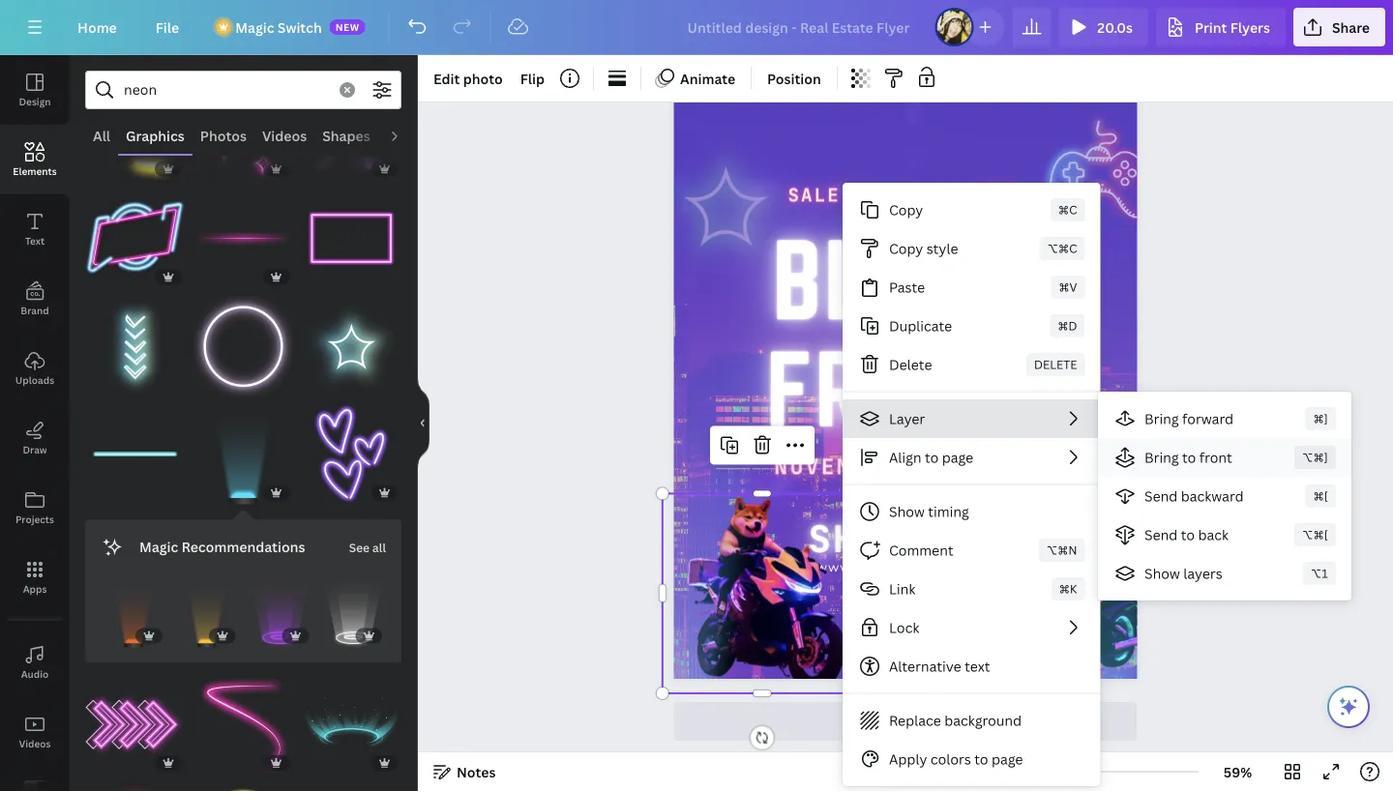 Task type: vqa. For each thing, say whether or not it's contained in the screenshot.
Map within the White Blue Clean Simple Workflow Mind Map Brainstorm Brainstorm By One Piece Design
no



Task type: locate. For each thing, give the bounding box(es) containing it.
1 horizontal spatial videos
[[262, 126, 307, 145]]

to left back
[[1181, 526, 1195, 544]]

elements button
[[0, 125, 70, 194]]

see
[[349, 540, 370, 556]]

page
[[912, 763, 944, 781]]

videos right photos button
[[262, 126, 307, 145]]

apply
[[889, 750, 927, 769]]

1 vertical spatial audio
[[21, 668, 49, 681]]

draw
[[23, 443, 47, 456]]

alternative text button
[[843, 647, 1101, 686]]

show inside layer 'menu'
[[1145, 565, 1180, 583]]

page down layer dropdown button
[[942, 448, 973, 467]]

magic left 'recommendations'
[[139, 538, 178, 556]]

1 horizontal spatial neon line design image
[[301, 296, 402, 397]]

to inside the apply colors to page button
[[975, 750, 988, 769]]

1 neon line design image from the left
[[85, 296, 185, 397]]

audio inside side panel tab list
[[21, 668, 49, 681]]

to right up
[[893, 184, 920, 206]]

magic media image
[[0, 767, 70, 791]]

magic circle light effect image down 'recommendations'
[[247, 582, 313, 648]]

forward
[[1182, 410, 1234, 428]]

1 vertical spatial magic
[[139, 538, 178, 556]]

front
[[1199, 448, 1232, 467]]

0 vertical spatial copy
[[889, 201, 923, 219]]

now
[[931, 516, 1005, 561]]

to
[[893, 184, 920, 206], [925, 448, 939, 467], [1182, 448, 1196, 467], [1181, 526, 1195, 544], [975, 750, 988, 769]]

replace
[[889, 712, 941, 730]]

page for + add page
[[910, 713, 942, 731]]

to inside align to page popup button
[[925, 448, 939, 467]]

new
[[335, 20, 360, 33]]

1 magic circle light effect image from the left
[[247, 582, 313, 648]]

photos button
[[192, 117, 254, 154]]

audio button down apps
[[0, 628, 70, 698]]

⌘[
[[1314, 488, 1328, 504]]

0 vertical spatial audio button
[[378, 117, 432, 154]]

delete
[[1034, 357, 1077, 372]]

send up show layers
[[1145, 526, 1178, 544]]

1 vertical spatial show
[[1145, 565, 1180, 583]]

show pages image
[[859, 739, 952, 755]]

text
[[965, 657, 990, 676]]

uploads button
[[0, 334, 70, 403]]

audio right "shapes"
[[386, 126, 425, 145]]

0 vertical spatial bring
[[1145, 410, 1179, 428]]

uploads
[[15, 373, 54, 387]]

show up comment
[[889, 503, 925, 521]]

align to page button
[[843, 438, 1101, 477]]

pink neon swirl image
[[193, 675, 293, 775]]

2 send from the top
[[1145, 526, 1178, 544]]

page inside align to page popup button
[[942, 448, 973, 467]]

⌘v
[[1059, 279, 1077, 295]]

+
[[870, 713, 877, 731]]

1 vertical spatial send
[[1145, 526, 1178, 544]]

⌘c
[[1059, 202, 1077, 218]]

november 26, 2021
[[774, 453, 1039, 480]]

1 horizontal spatial magic circle light effect image
[[320, 582, 386, 648]]

send up "send to back"
[[1145, 487, 1178, 506]]

magic circle light effect image
[[247, 582, 313, 648], [320, 582, 386, 648]]

0 horizontal spatial show
[[889, 503, 925, 521]]

colorful spotlight image
[[849, 140, 1249, 767], [421, 166, 821, 791], [193, 404, 293, 505], [101, 582, 166, 648], [174, 582, 239, 648]]

0 horizontal spatial neon line design image
[[85, 296, 185, 397]]

back
[[1198, 526, 1229, 544]]

group
[[85, 80, 185, 181], [193, 80, 293, 181], [301, 80, 402, 181], [85, 188, 185, 289], [193, 188, 293, 289], [193, 404, 293, 505], [301, 404, 402, 505], [101, 582, 166, 648], [174, 582, 239, 648], [247, 582, 313, 648], [320, 582, 386, 648], [85, 675, 185, 775], [193, 675, 293, 775], [301, 675, 402, 775]]

design button
[[0, 55, 70, 125]]

1 horizontal spatial audio
[[386, 126, 425, 145]]

show left layers
[[1145, 565, 1180, 583]]

neon frame image
[[85, 188, 185, 289]]

background
[[945, 712, 1022, 730]]

duplicate
[[889, 317, 952, 335]]

26,
[[915, 453, 961, 480]]

⌥1
[[1311, 566, 1328, 581]]

1 horizontal spatial 1
[[966, 763, 973, 781]]

flip button
[[513, 63, 552, 94]]

⌘]
[[1314, 411, 1328, 427]]

www.reallygreatsite.com
[[816, 560, 996, 574]]

20.0s
[[1098, 18, 1133, 36]]

purple neon love decoration image
[[301, 404, 402, 505]]

0 horizontal spatial audio button
[[0, 628, 70, 698]]

menu
[[843, 183, 1101, 787]]

0 vertical spatial show
[[889, 503, 925, 521]]

page
[[942, 448, 973, 467], [910, 713, 942, 731], [992, 750, 1023, 769]]

1 send from the top
[[1145, 487, 1178, 506]]

projects
[[15, 513, 54, 526]]

50%
[[933, 184, 973, 206]]

1 vertical spatial videos button
[[0, 698, 70, 767]]

backward
[[1181, 487, 1244, 506]]

1 bring from the top
[[1145, 410, 1179, 428]]

page for align to page
[[942, 448, 973, 467]]

copy
[[889, 201, 923, 219], [889, 239, 923, 258]]

black
[[772, 220, 1041, 339]]

audio down apps
[[21, 668, 49, 681]]

magic left switch
[[235, 18, 274, 36]]

1 copy from the top
[[889, 201, 923, 219]]

colors
[[931, 750, 971, 769]]

1 left "/"
[[947, 763, 954, 781]]

1 vertical spatial videos
[[19, 737, 51, 750]]

alternative text
[[889, 657, 990, 676]]

to left front
[[1182, 448, 1196, 467]]

lock
[[889, 619, 920, 637]]

recommendations
[[182, 538, 305, 556]]

2 copy from the top
[[889, 239, 923, 258]]

1 horizontal spatial magic
[[235, 18, 274, 36]]

2 bring from the top
[[1145, 448, 1179, 467]]

bring left forward
[[1145, 410, 1179, 428]]

1 horizontal spatial videos button
[[254, 117, 315, 154]]

to for bring
[[1182, 448, 1196, 467]]

page up show pages image
[[910, 713, 942, 731]]

to right "align"
[[925, 448, 939, 467]]

/
[[957, 763, 963, 781]]

menu containing copy
[[843, 183, 1101, 787]]

videos up magic media image
[[19, 737, 51, 750]]

0 vertical spatial page
[[942, 448, 973, 467]]

bring down bring forward
[[1145, 448, 1179, 467]]

style
[[927, 239, 958, 258]]

magic for magic recommendations
[[139, 538, 178, 556]]

side panel tab list
[[0, 55, 70, 791]]

1 vertical spatial bring
[[1145, 448, 1179, 467]]

see all button
[[347, 528, 388, 567]]

copy left style
[[889, 239, 923, 258]]

show layers
[[1145, 565, 1223, 583]]

neon line design image
[[85, 296, 185, 397], [301, 296, 402, 397]]

0 vertical spatial videos button
[[254, 117, 315, 154]]

0 horizontal spatial audio
[[21, 668, 49, 681]]

audio button
[[378, 117, 432, 154], [0, 628, 70, 698]]

layers
[[1184, 565, 1223, 583]]

1 right "/"
[[966, 763, 973, 781]]

show inside button
[[889, 503, 925, 521]]

0 horizontal spatial magic circle light effect image
[[247, 582, 313, 648]]

videos button
[[254, 117, 315, 154], [0, 698, 70, 767]]

copy right up
[[889, 201, 923, 219]]

send for send to back
[[1145, 526, 1178, 544]]

magic for magic switch
[[235, 18, 274, 36]]

0 vertical spatial send
[[1145, 487, 1178, 506]]

magic inside main "menu bar"
[[235, 18, 274, 36]]

to for align
[[925, 448, 939, 467]]

notes
[[457, 763, 496, 781]]

send to back
[[1145, 526, 1229, 544]]

1 vertical spatial copy
[[889, 239, 923, 258]]

0 horizontal spatial videos
[[19, 737, 51, 750]]

page inside + add page button
[[910, 713, 942, 731]]

timing
[[928, 503, 969, 521]]

send backward
[[1145, 487, 1244, 506]]

sale up to 50% off
[[788, 184, 1025, 206]]

Search elements search field
[[124, 72, 328, 108]]

neon light circle effect image
[[301, 675, 402, 775]]

text
[[25, 234, 45, 247]]

1 horizontal spatial audio button
[[378, 117, 432, 154]]

magic
[[235, 18, 274, 36], [139, 538, 178, 556]]

2 vertical spatial page
[[992, 750, 1023, 769]]

1 vertical spatial page
[[910, 713, 942, 731]]

purple neon circle image
[[193, 296, 293, 397]]

replace background button
[[843, 701, 1101, 740]]

audio button right "shapes"
[[378, 117, 432, 154]]

2 magic circle light effect image from the left
[[320, 582, 386, 648]]

to right "/"
[[975, 750, 988, 769]]

0 vertical spatial magic
[[235, 18, 274, 36]]

page inside the apply colors to page button
[[992, 750, 1023, 769]]

layer menu
[[1098, 392, 1351, 601]]

0 horizontal spatial 1
[[947, 763, 954, 781]]

1 horizontal spatial show
[[1145, 565, 1180, 583]]

⌥⌘c
[[1047, 240, 1077, 256]]

0 horizontal spatial magic
[[139, 538, 178, 556]]

bring
[[1145, 410, 1179, 428], [1145, 448, 1179, 467]]

page down background
[[992, 750, 1023, 769]]

magic circle light effect image down "see"
[[320, 582, 386, 648]]

canva assistant image
[[1337, 696, 1360, 719]]

copy style
[[889, 239, 958, 258]]

comment
[[889, 541, 954, 560]]



Task type: describe. For each thing, give the bounding box(es) containing it.
red neon power lightning sign image
[[85, 783, 185, 791]]

photos
[[200, 126, 247, 145]]

basic neon line image
[[85, 404, 185, 505]]

brand
[[21, 304, 49, 317]]

main menu bar
[[0, 0, 1393, 55]]

all
[[93, 126, 110, 145]]

show timing button
[[843, 492, 1101, 531]]

sparkling star neon image
[[193, 80, 293, 181]]

0 horizontal spatial videos button
[[0, 698, 70, 767]]

hide image
[[417, 377, 430, 470]]

2 neon line design image from the left
[[301, 296, 402, 397]]

up
[[854, 184, 880, 206]]

to for send
[[1181, 526, 1195, 544]]

blur neon image
[[301, 80, 402, 181]]

home
[[77, 18, 117, 36]]

⌥⌘[
[[1302, 527, 1328, 543]]

⌥⌘n
[[1046, 542, 1077, 558]]

shapes
[[322, 126, 370, 145]]

flip
[[520, 69, 545, 88]]

home link
[[62, 8, 132, 46]]

bring forward
[[1145, 410, 1234, 428]]

emoji symbol neon illustration image
[[193, 783, 293, 791]]

shop
[[809, 516, 907, 561]]

page 1 / 1
[[912, 763, 973, 781]]

videos inside side panel tab list
[[19, 737, 51, 750]]

switch
[[277, 18, 322, 36]]

brand button
[[0, 264, 70, 334]]

alternative
[[889, 657, 961, 676]]

align to page
[[889, 448, 973, 467]]

copy for copy
[[889, 201, 923, 219]]

2021
[[977, 453, 1039, 480]]

1 vertical spatial audio button
[[0, 628, 70, 698]]

⌘d
[[1058, 318, 1077, 334]]

see all
[[349, 540, 386, 556]]

glowing pink neon line light image
[[193, 188, 293, 289]]

apps
[[23, 582, 47, 596]]

sale
[[788, 184, 841, 206]]

20.0s button
[[1059, 8, 1148, 46]]

off
[[986, 184, 1025, 206]]

2 1 from the left
[[966, 763, 973, 781]]

basic neon rectangle image
[[301, 188, 402, 289]]

paste
[[889, 278, 925, 297]]

apps button
[[0, 543, 70, 612]]

design
[[19, 95, 51, 108]]

⌘k
[[1059, 581, 1077, 597]]

lock button
[[843, 609, 1101, 647]]

0 vertical spatial audio
[[386, 126, 425, 145]]

apply colors to page
[[889, 750, 1023, 769]]

link
[[889, 580, 916, 598]]

0 vertical spatial videos
[[262, 126, 307, 145]]

replace background
[[889, 712, 1022, 730]]

copy for copy style
[[889, 239, 923, 258]]

shapes button
[[315, 117, 378, 154]]

align
[[889, 448, 922, 467]]

friday
[[766, 333, 1047, 445]]

show for show layers
[[1145, 565, 1180, 583]]

+ add page button
[[674, 703, 1137, 741]]

bring for bring forward
[[1145, 410, 1179, 428]]

show for show timing
[[889, 503, 925, 521]]

send for send backward
[[1145, 487, 1178, 506]]

add
[[880, 713, 907, 731]]

magic switch
[[235, 18, 322, 36]]

⌥⌘]
[[1302, 449, 1328, 465]]

notes button
[[426, 757, 504, 788]]

draw button
[[0, 403, 70, 473]]

all button
[[85, 117, 118, 154]]

all
[[372, 540, 386, 556]]

layer
[[889, 410, 925, 428]]

1 1 from the left
[[947, 763, 954, 781]]

yellow neon expression mark surprise image
[[85, 80, 185, 181]]

shop now
[[809, 516, 1005, 561]]

+ add page
[[870, 713, 942, 731]]

apply colors to page button
[[843, 740, 1101, 779]]

graphics
[[126, 126, 185, 145]]

Design title text field
[[672, 8, 927, 46]]

graphics button
[[118, 117, 192, 154]]

layer button
[[843, 400, 1101, 438]]

show timing
[[889, 503, 969, 521]]

arrow neon light image
[[85, 675, 185, 775]]

delete
[[889, 356, 932, 374]]

text button
[[0, 194, 70, 264]]

bring to front
[[1145, 448, 1232, 467]]

magic recommendations
[[139, 538, 305, 556]]

bring for bring to front
[[1145, 448, 1179, 467]]

elements
[[13, 164, 57, 178]]

projects button
[[0, 473, 70, 543]]



